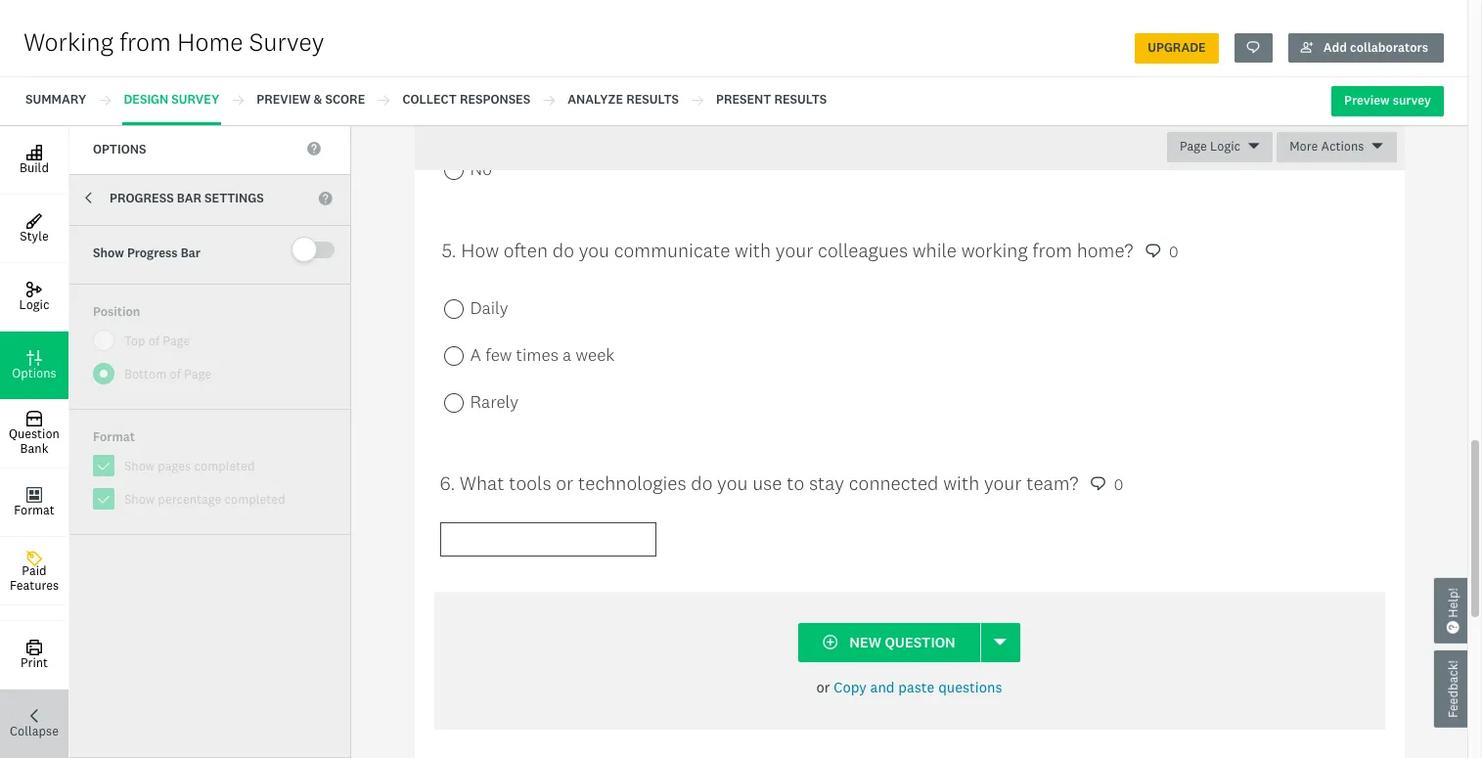 Task type: vqa. For each thing, say whether or not it's contained in the screenshot.
Click to verify BBB accreditation and to see a BBB report. image
no



Task type: describe. For each thing, give the bounding box(es) containing it.
no
[[470, 159, 492, 179]]

. for 6
[[451, 472, 455, 494]]

question
[[9, 427, 60, 442]]

&
[[314, 92, 322, 106]]

preview & score
[[257, 92, 365, 106]]

copy and paste questions link
[[834, 679, 1003, 697]]

use
[[753, 472, 783, 494]]

print
[[20, 656, 48, 670]]

show progress bar
[[93, 245, 201, 260]]

. for 4
[[453, 53, 457, 75]]

preview
[[1345, 93, 1391, 107]]

collect responses
[[403, 92, 531, 106]]

working from home survey
[[23, 27, 324, 57]]

at
[[769, 53, 786, 75]]

or copy and paste questions
[[817, 679, 1003, 697]]

responses
[[460, 92, 531, 106]]

times
[[516, 345, 559, 365]]

working
[[962, 239, 1028, 261]]

present results link
[[715, 76, 829, 122]]

0 for what tools or technologies do you use to stay connected with your team?
[[1111, 475, 1124, 493]]

feedback!
[[1447, 661, 1462, 718]]

4 . do you have a dedicated workspace at home?
[[442, 53, 847, 75]]

questions
[[939, 679, 1003, 697]]

and
[[871, 679, 895, 697]]

survey
[[172, 92, 219, 106]]

æ
[[26, 709, 42, 725]]

dedicated
[[585, 53, 670, 75]]

results for present results
[[775, 92, 827, 106]]

0 vertical spatial do
[[553, 239, 575, 261]]

more
[[1290, 139, 1319, 154]]

design
[[124, 92, 169, 106]]

6 . what tools or technologies do you use to stay connected with your team?
[[440, 472, 1079, 494]]

rarely
[[470, 392, 519, 412]]

upgrade
[[1148, 40, 1207, 55]]

survey
[[1394, 93, 1432, 107]]

analyze
[[568, 92, 624, 106]]

preview survey
[[1345, 93, 1432, 107]]

new
[[850, 634, 882, 652]]

analyze results
[[568, 92, 679, 106]]

a
[[470, 345, 482, 365]]

technologies
[[578, 472, 687, 494]]

position
[[93, 304, 140, 319]]

do
[[462, 53, 486, 75]]

options link
[[69, 126, 350, 175]]

copy
[[834, 679, 867, 697]]

page
[[1180, 139, 1208, 154]]

æ collapse
[[10, 709, 59, 740]]

options
[[12, 366, 56, 381]]

communicate
[[614, 239, 731, 261]]

1 horizontal spatial from
[[1033, 239, 1073, 261]]

paste
[[899, 679, 935, 697]]

progress bar settings
[[110, 191, 267, 205]]

analyze results link
[[566, 76, 681, 122]]

5 . how often do you communicate with your colleagues while working from home?
[[442, 239, 1134, 261]]

features
[[10, 579, 59, 593]]

workspace
[[674, 53, 765, 75]]

1 vertical spatial format
[[14, 503, 55, 518]]

z link
[[26, 551, 42, 567]]

while
[[913, 239, 957, 261]]

what
[[460, 472, 505, 494]]

home
[[177, 27, 243, 57]]

0 vertical spatial a
[[570, 53, 580, 75]]

new question
[[850, 634, 956, 652]]

1 horizontal spatial home?
[[1077, 239, 1134, 261]]

connected
[[849, 472, 939, 494]]

progress
[[127, 245, 178, 260]]

1 horizontal spatial logic
[[1211, 139, 1241, 154]]

0 horizontal spatial logic
[[19, 297, 49, 312]]

1 horizontal spatial with
[[944, 472, 980, 494]]

æ link
[[26, 709, 42, 725]]

bar
[[181, 245, 201, 260]]

week
[[576, 345, 615, 365]]

1 vertical spatial or
[[817, 679, 830, 697]]

yes
[[470, 112, 497, 132]]

5
[[442, 239, 452, 261]]

design survey link
[[122, 76, 221, 125]]



Task type: locate. For each thing, give the bounding box(es) containing it.
0 horizontal spatial your
[[776, 239, 814, 261]]

progress
[[110, 191, 174, 205]]

1 vertical spatial .
[[452, 239, 457, 261]]

1 horizontal spatial your
[[985, 472, 1022, 494]]

. left what
[[451, 472, 455, 494]]

0 vertical spatial format
[[93, 430, 135, 444]]

paid
[[22, 564, 47, 579]]

home?
[[791, 53, 847, 75], [1077, 239, 1134, 261]]

1 horizontal spatial you
[[579, 239, 610, 261]]

how
[[461, 239, 499, 261]]

colleagues
[[818, 239, 908, 261]]

from up design
[[119, 27, 171, 57]]

or
[[556, 472, 574, 494], [817, 679, 830, 697]]

1 vertical spatial your
[[985, 472, 1022, 494]]

0 vertical spatial 0
[[1166, 242, 1179, 260]]

more actions link
[[1278, 132, 1397, 162]]

1 vertical spatial you
[[579, 239, 610, 261]]

1 horizontal spatial 0
[[1166, 242, 1179, 260]]

1 vertical spatial do
[[691, 472, 713, 494]]

1 horizontal spatial do
[[691, 472, 713, 494]]

do right the often
[[553, 239, 575, 261]]

question
[[885, 634, 956, 652]]

. left how
[[452, 239, 457, 261]]

your
[[776, 239, 814, 261], [985, 472, 1022, 494]]

0 vertical spatial ?
[[307, 142, 321, 155]]

None text field
[[440, 522, 656, 557]]

collect responses link
[[401, 76, 533, 122]]

present results
[[717, 92, 827, 106]]

6
[[440, 472, 451, 494]]

1 vertical spatial logic
[[19, 297, 49, 312]]

format right question
[[93, 430, 135, 444]]

daily
[[470, 298, 508, 318]]

1 vertical spatial 0
[[1111, 475, 1124, 493]]

design survey
[[124, 92, 219, 106]]

few
[[486, 345, 512, 365]]

2 vertical spatial ?
[[1448, 621, 1461, 634]]

style
[[20, 229, 49, 244]]

results down the 4 . do you have a dedicated workspace at home?
[[627, 92, 679, 106]]

more actions
[[1290, 139, 1365, 154]]

1 results from the left
[[627, 92, 679, 106]]

results
[[627, 92, 679, 106], [775, 92, 827, 106]]

1 horizontal spatial or
[[817, 679, 830, 697]]

summary
[[25, 92, 86, 106]]

0 vertical spatial with
[[735, 239, 771, 261]]

from
[[119, 27, 171, 57], [1033, 239, 1073, 261]]

0 vertical spatial .
[[453, 53, 457, 75]]

2 vertical spatial .
[[451, 472, 455, 494]]

format up z
[[14, 503, 55, 518]]

0 vertical spatial home?
[[791, 53, 847, 75]]

to
[[787, 472, 805, 494]]

you right the often
[[579, 239, 610, 261]]

0 horizontal spatial from
[[119, 27, 171, 57]]

or right tools
[[556, 472, 574, 494]]

your left team?
[[985, 472, 1022, 494]]

score
[[325, 92, 365, 106]]

0 for how often do you communicate with your colleagues while working from home?
[[1166, 242, 1179, 260]]

collaborators
[[1351, 40, 1429, 55]]

actions
[[1322, 139, 1365, 154]]

0 horizontal spatial format
[[14, 503, 55, 518]]

your left 'colleagues'
[[776, 239, 814, 261]]

1 horizontal spatial format
[[93, 430, 135, 444]]

0 vertical spatial you
[[490, 53, 521, 75]]

1 vertical spatial home?
[[1077, 239, 1134, 261]]

collapse
[[10, 725, 59, 740]]

you right the do
[[490, 53, 521, 75]]

often
[[504, 239, 548, 261]]

you left the use
[[718, 472, 748, 494]]

? up feedback!
[[1448, 621, 1461, 634]]

survey
[[249, 27, 324, 57]]

tools
[[509, 472, 552, 494]]

0 horizontal spatial do
[[553, 239, 575, 261]]

you
[[490, 53, 521, 75], [579, 239, 610, 261], [718, 472, 748, 494]]

preview survey link
[[1332, 86, 1445, 116]]

preview & score link
[[255, 76, 367, 122]]

? link right settings
[[319, 192, 332, 206]]

options
[[93, 142, 146, 156]]

working
[[23, 27, 113, 57]]

1 vertical spatial with
[[944, 472, 980, 494]]

show
[[93, 245, 124, 260]]

logic right page
[[1211, 139, 1241, 154]]

with right communicate
[[735, 239, 771, 261]]

0 vertical spatial or
[[556, 472, 574, 494]]

with
[[735, 239, 771, 261], [944, 472, 980, 494]]

feedback! link
[[1435, 651, 1473, 728]]

0 horizontal spatial home?
[[791, 53, 847, 75]]

question bank
[[9, 427, 60, 456]]

4
[[442, 53, 453, 75]]

? link
[[307, 140, 321, 158], [319, 192, 332, 206]]

0 horizontal spatial or
[[556, 472, 574, 494]]

?
[[307, 142, 321, 155], [319, 192, 332, 205], [1448, 621, 1461, 634]]

summary link
[[23, 76, 88, 122]]

2 vertical spatial you
[[718, 472, 748, 494]]

page logic
[[1180, 139, 1241, 154]]

? right settings
[[319, 192, 332, 205]]

from right the working
[[1033, 239, 1073, 261]]

logic
[[1211, 139, 1241, 154], [19, 297, 49, 312]]

or left copy
[[817, 679, 830, 697]]

show progress bar link
[[69, 226, 350, 284]]

upgrade link
[[1136, 33, 1219, 63]]

1 vertical spatial ? link
[[319, 192, 332, 206]]

add collaborators
[[1321, 40, 1432, 55]]

0 horizontal spatial 0
[[1111, 475, 1124, 493]]

preview
[[257, 92, 311, 106]]

0 vertical spatial ? link
[[307, 140, 321, 158]]

1 vertical spatial from
[[1033, 239, 1073, 261]]

2 horizontal spatial you
[[718, 472, 748, 494]]

0 vertical spatial your
[[776, 239, 814, 261]]

1 horizontal spatial results
[[775, 92, 827, 106]]

do left the use
[[691, 472, 713, 494]]

2 results from the left
[[775, 92, 827, 106]]

? down 'preview & score' "link"
[[307, 142, 321, 155]]

. for 5
[[452, 239, 457, 261]]

present
[[717, 92, 772, 106]]

logic up "options"
[[19, 297, 49, 312]]

bar
[[177, 191, 202, 205]]

add
[[1324, 40, 1348, 55]]

results for analyze results
[[627, 92, 679, 106]]

0 horizontal spatial results
[[627, 92, 679, 106]]

1 vertical spatial ?
[[319, 192, 332, 205]]

. left the do
[[453, 53, 457, 75]]

a right have
[[570, 53, 580, 75]]

0 vertical spatial logic
[[1211, 139, 1241, 154]]

0 horizontal spatial with
[[735, 239, 771, 261]]

stay
[[809, 472, 845, 494]]

results down at
[[775, 92, 827, 106]]

with right connected
[[944, 472, 980, 494]]

z
[[26, 551, 42, 567]]

have
[[525, 53, 565, 75]]

do
[[553, 239, 575, 261], [691, 472, 713, 494]]

0 vertical spatial from
[[119, 27, 171, 57]]

add collaborators link
[[1289, 33, 1445, 63]]

a left week
[[563, 345, 572, 365]]

? link down 'preview & score' "link"
[[307, 140, 321, 158]]

1 vertical spatial a
[[563, 345, 572, 365]]

.
[[453, 53, 457, 75], [452, 239, 457, 261], [451, 472, 455, 494]]

0 horizontal spatial you
[[490, 53, 521, 75]]

page logic link
[[1168, 132, 1274, 162]]

team?
[[1027, 472, 1079, 494]]

settings
[[205, 191, 264, 205]]



